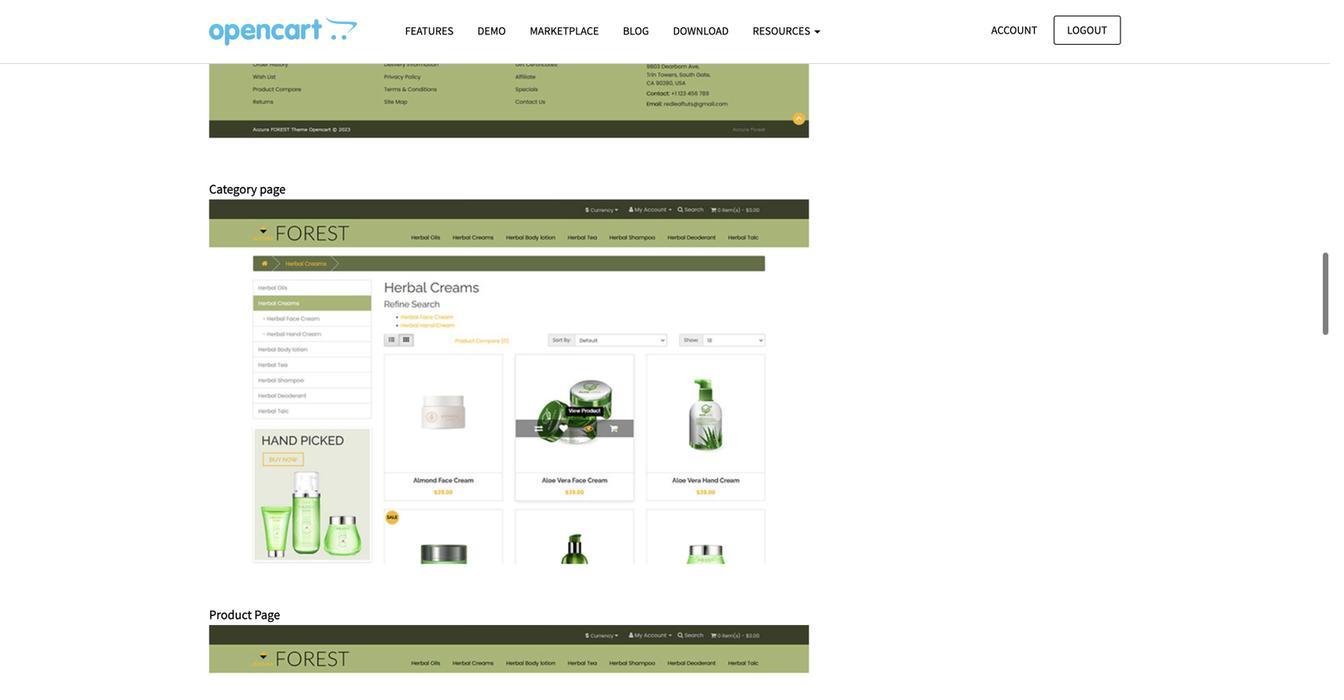 Task type: locate. For each thing, give the bounding box(es) containing it.
opencart - accura forest v-1 multipurpose theme image
[[209, 17, 357, 46]]

logout
[[1068, 23, 1108, 37]]

demo link
[[466, 17, 518, 45]]

category
[[209, 181, 257, 197]]

blog
[[623, 24, 649, 38]]

category page
[[209, 181, 286, 197]]

blog link
[[611, 17, 661, 45]]

page
[[260, 181, 286, 197]]

account
[[992, 23, 1038, 37]]

logout link
[[1054, 16, 1122, 45]]

download link
[[661, 17, 741, 45]]

product page
[[209, 608, 280, 624]]

features
[[405, 24, 454, 38]]

download
[[673, 24, 729, 38]]



Task type: vqa. For each thing, say whether or not it's contained in the screenshot.
Page
yes



Task type: describe. For each thing, give the bounding box(es) containing it.
marketplace
[[530, 24, 599, 38]]

marketplace link
[[518, 17, 611, 45]]

features link
[[393, 17, 466, 45]]

product
[[209, 608, 252, 624]]

demo
[[478, 24, 506, 38]]

resources link
[[741, 17, 833, 45]]

resources
[[753, 24, 813, 38]]

page
[[254, 608, 280, 624]]

account link
[[978, 16, 1052, 45]]



